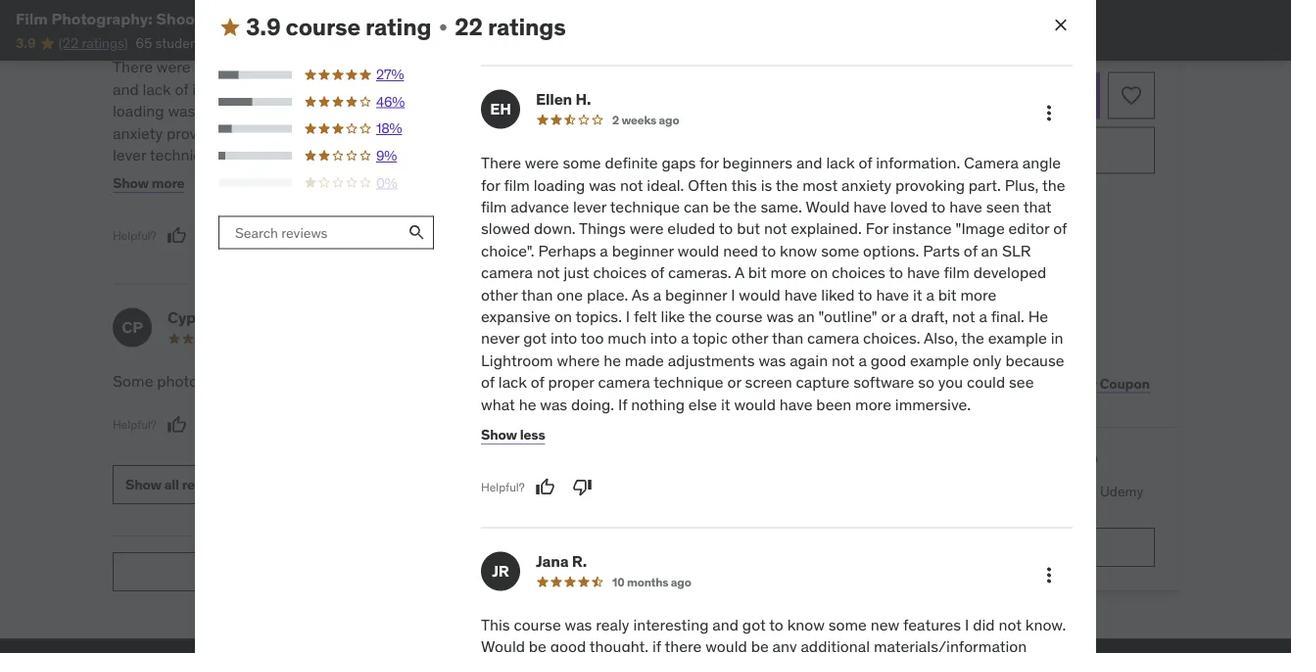 Task type: describe. For each thing, give the bounding box(es) containing it.
0 vertical spatial jr
[[482, 3, 499, 23]]

this course was realy interesting and got to know some new features i did not know. would be good thought, if there would be any additional materials/informatio
[[481, 615, 1066, 653]]

report abuse button
[[113, 553, 798, 592]]

1 horizontal spatial lightroom
[[481, 350, 553, 370]]

1 horizontal spatial cameras.
[[668, 263, 731, 283]]

30-day money-back guarantee
[[928, 190, 1095, 205]]

he down 3 at the bottom of the page
[[604, 350, 621, 370]]

get
[[869, 482, 891, 500]]

xsmall image left 22
[[435, 20, 451, 35]]

35mm
[[332, 8, 379, 28]]

1 vertical spatial provoking
[[895, 175, 965, 195]]

training 2 or more people? get your team access to 25,000+ top udemy courses anytime, anywhere.
[[869, 451, 1143, 519]]

mark review by robin l. as helpful image
[[526, 415, 545, 435]]

0 vertical spatial "outline"
[[818, 306, 877, 326]]

cp
[[122, 317, 143, 337]]

xsmall image for 40
[[869, 260, 885, 279]]

0 horizontal spatial most
[[382, 101, 417, 121]]

choices down search reviews "text field"
[[258, 254, 311, 274]]

0 horizontal spatial need
[[158, 232, 193, 253]]

completion
[[983, 342, 1052, 359]]

1 vertical spatial lever
[[573, 197, 607, 217]]

mobile
[[966, 288, 1007, 305]]

3
[[602, 331, 609, 346]]

1 horizontal spatial developed
[[973, 263, 1046, 283]]

and inside this course was realy interesting and got to know some new features i did not know. would be good thought, if there would be any additional materials/information added to look through later on.
[[703, 57, 729, 77]]

if for this course was realy interesting and got to know some new features i did not know. would be good thought, if there would be any additional materials/informatio
[[652, 637, 661, 653]]

for up 46% button at the left of the page
[[331, 57, 350, 77]]

new for this course was realy interesting and got to know some new features i did not know. would be good thought, if there would be any additional materials/informatio
[[871, 615, 899, 635]]

0 horizontal spatial beginners
[[354, 57, 424, 77]]

access inside training 2 or more people? get your team access to 25,000+ top udemy courses anytime, anywhere.
[[958, 482, 1001, 500]]

buy now button
[[869, 127, 1155, 174]]

ratings)
[[82, 34, 128, 52]]

would inside this course was realy interesting and got to know some new features i did not know. would be good thought, if there would be any additional materials/informatio
[[706, 637, 747, 653]]

camera right each
[[336, 371, 388, 391]]

technique down 3 months ago
[[654, 372, 723, 392]]

0 horizontal spatial developed
[[316, 276, 389, 296]]

1 horizontal spatial doing.
[[571, 394, 614, 414]]

for up 18%
[[381, 79, 400, 99]]

on-
[[953, 261, 974, 278]]

good down each
[[315, 430, 351, 450]]

1 vertical spatial only
[[113, 452, 142, 472]]

1 vertical spatial in
[[175, 408, 188, 428]]

1 horizontal spatial there were some definite gaps for beginners and lack of information. camera angle for film loading was not ideal. often this is the most anxiety provoking part. plus, the film advance lever technique can be the same.  would have loved to have seen that slowed down. things were eluded to but not explained. for instance "image editor of choice". perhaps a beginner would need to know some options. parts of an slr camera not just choices of cameras. a bit more on choices to have film developed other than one place. as a beginner i would have liked to have it a bit more expansive on topics. i felt like the course was an "outline" or a draft, not a final. he never got into too much into a topic other than camera choices. also, the example in lightroom where he made adjustments was again not a good example only because of lack of proper camera technique or screen capture software so you could see what he was doing. if nothing else it would have been more immersive.
[[481, 153, 1067, 414]]

65 students
[[136, 34, 209, 52]]

0 horizontal spatial if
[[321, 496, 330, 516]]

0 vertical spatial down.
[[331, 167, 372, 187]]

mark review by ellen h. as unhelpful image for top mark review by ellen h. as helpful image
[[204, 226, 224, 246]]

(22
[[59, 34, 78, 52]]

there for this course was realy interesting and got to know some new features i did not know. would be good thought, if there would be any additional materials/informatio
[[665, 637, 702, 653]]

1 horizontal spatial mark review by ellen h. as helpful image
[[535, 477, 555, 497]]

certificate
[[900, 342, 965, 359]]

46% button
[[218, 92, 435, 111]]

0 horizontal spatial often
[[267, 101, 307, 121]]

2 film from the left
[[382, 8, 415, 28]]

day
[[948, 190, 968, 205]]

0 vertical spatial because
[[1005, 350, 1064, 370]]

3 months ago
[[602, 331, 676, 346]]

got inside this course was realy interesting and got to know some new features i did not know. would be good thought, if there would be any additional materials/informatio
[[742, 615, 766, 635]]

coupon
[[1100, 375, 1150, 392]]

into right took at left
[[282, 364, 309, 384]]

0 horizontal spatial a
[[399, 254, 409, 274]]

access on mobile and tv
[[900, 288, 1053, 305]]

camera up the rl
[[481, 263, 533, 283]]

2 for this course was realy interesting and got to know some new features i did not know. would be good thought, if there would be any additional materials/information added to look through later on.
[[244, 16, 251, 31]]

0 horizontal spatial gaps
[[293, 57, 327, 77]]

new for this course was realy interesting and got to know some new features i did not know. would be good thought, if there would be any additional materials/information added to look through later on.
[[554, 79, 583, 99]]

1 vertical spatial else
[[391, 496, 420, 516]]

into right 3 at the bottom of the page
[[650, 328, 677, 348]]

ellen
[[536, 89, 572, 109]]

film up 9% button
[[340, 123, 366, 143]]

0 vertical spatial nothing
[[631, 394, 685, 414]]

rating
[[365, 12, 431, 42]]

1 horizontal spatial seen
[[986, 197, 1020, 217]]

show all reviews button
[[113, 465, 244, 505]]

film left "mark review by jana r. as helpful" image
[[481, 197, 507, 217]]

show more button
[[113, 164, 185, 203]]

he down 'reviews'
[[221, 496, 239, 516]]

with
[[265, 371, 295, 391]]

helpful? for some photos he took with each camera
[[113, 417, 156, 433]]

mark review by ellen h. as unhelpful image for the rightmost mark review by ellen h. as helpful image
[[573, 477, 592, 497]]

1 vertical spatial perhaps
[[538, 241, 596, 261]]

1 vertical spatial same.
[[761, 197, 802, 217]]

cyprus p.
[[168, 307, 235, 327]]

show more
[[113, 175, 185, 192]]

this for this course was realy interesting and got to know some new features i did not know. would be good thought, if there would be any additional materials/informatio
[[481, 615, 510, 635]]

some photos he took with each camera
[[113, 371, 388, 391]]

1 vertical spatial gaps
[[662, 153, 696, 173]]

0 horizontal spatial lightroom
[[192, 408, 264, 428]]

1 vertical spatial immersive.
[[274, 518, 349, 538]]

1 vertical spatial often
[[688, 175, 728, 195]]

got inside this course was realy interesting and got to know some new features i did not know. would be good thought, if there would be any additional materials/information added to look through later on.
[[733, 57, 756, 77]]

know inside this course was realy interesting and got to know some new features i did not know. would be good thought, if there would be any additional materials/informatio
[[787, 615, 825, 635]]

ratings
[[488, 12, 566, 42]]

1 horizontal spatial as
[[632, 284, 649, 305]]

1 horizontal spatial need
[[723, 241, 758, 261]]

0 vertical spatial loading
[[113, 101, 164, 121]]

0 vertical spatial lever
[[113, 145, 146, 165]]

0 horizontal spatial same.
[[300, 145, 342, 165]]

team
[[924, 482, 955, 500]]

anytime,
[[920, 501, 972, 519]]

robin l.
[[526, 307, 580, 327]]

training
[[869, 451, 939, 474]]

and inside this course was realy interesting and got to know some new features i did not know. would be good thought, if there would be any additional materials/informatio
[[712, 615, 739, 635]]

0 horizontal spatial slr
[[113, 254, 142, 274]]

full
[[900, 315, 922, 332]]

would inside this course was realy interesting and got to know some new features i did not know. would be good thought, if there would be any additional materials/information added to look through later on.
[[753, 79, 797, 99]]

40
[[900, 261, 917, 278]]

0 horizontal spatial anxiety
[[113, 123, 163, 143]]

film right 27%
[[404, 79, 430, 99]]

0 vertical spatial eluded
[[150, 189, 198, 209]]

share
[[874, 375, 911, 392]]

1 horizontal spatial place.
[[587, 284, 628, 305]]

30-
[[928, 190, 948, 205]]

he left took at left
[[209, 371, 227, 391]]

gift this course link
[[932, 364, 1040, 404]]

tv
[[1036, 288, 1053, 305]]

some inside this course was realy interesting and got to know some new features i did not know. would be good thought, if there would be any additional materials/information added to look through later on.
[[512, 79, 551, 99]]

1 vertical spatial could
[[113, 496, 151, 516]]

he up mark review by robin l. as helpful icon at left
[[519, 394, 536, 414]]

course inside this course was realy interesting and got to know some new features i did not know. would be good thought, if there would be any additional materials/information added to look through later on.
[[504, 57, 551, 77]]

0 vertical spatial loved
[[113, 167, 150, 187]]

1 horizontal spatial capture
[[796, 372, 850, 392]]

0 vertical spatial is
[[340, 101, 351, 121]]

additional for this course was realy interesting and got to know some new features i did not know. would be good thought, if there would be any additional materials/informatio
[[801, 637, 870, 653]]

than up robin at left
[[521, 284, 553, 305]]

on.
[[565, 145, 587, 165]]

0 vertical spatial that
[[246, 167, 274, 187]]

camera down each
[[325, 452, 377, 472]]

p.
[[222, 307, 235, 327]]

technique down mark review by cyprus p. as helpful icon
[[113, 474, 183, 494]]

1 vertical spatial advance
[[511, 197, 569, 217]]

access
[[900, 288, 944, 305]]

1 horizontal spatial just
[[564, 263, 589, 283]]

film down search reviews "text field"
[[286, 276, 312, 296]]

0 vertical spatial perhaps
[[285, 211, 343, 231]]

1 horizontal spatial he
[[1028, 306, 1048, 326]]

0 vertical spatial proper
[[548, 372, 594, 392]]

added
[[701, 123, 745, 143]]

good up share
[[871, 350, 906, 370]]

good inside this course was realy interesting and got to know some new features i did not know. would be good thought, if there would be any additional materials/informatio
[[550, 637, 586, 653]]

eh for this course was realy interesting and got to know some new features i did not know. would be good thought, if there would be any additional materials/information added to look through later on.
[[122, 3, 143, 23]]

back
[[1011, 190, 1037, 205]]

0 horizontal spatial options.
[[298, 232, 354, 253]]

0 vertical spatial access
[[975, 315, 1017, 332]]

0 horizontal spatial just
[[228, 254, 254, 274]]

was inside this course was realy interesting and got to know some new features i did not know. would be good thought, if there would be any additional materials/information added to look through later on.
[[555, 57, 582, 77]]

film down through
[[504, 175, 530, 195]]

show for show more
[[113, 175, 149, 192]]

not inside this course was realy interesting and got to know some new features i did not know. would be good thought, if there would be any additional materials/information added to look through later on.
[[682, 79, 706, 99]]

additional actions for review by ellen h. image
[[1037, 101, 1061, 125]]

18% button
[[218, 119, 435, 138]]

if for this course was realy interesting and got to know some new features i did not know. would be good thought, if there would be any additional materials/information added to look through later on.
[[595, 101, 604, 121]]

than left took at left
[[192, 386, 224, 406]]

1 horizontal spatial loading
[[534, 175, 585, 195]]

realy for this course was realy interesting and got to know some new features i did not know. would be good thought, if there would be any additional materials/information added to look through later on.
[[586, 57, 620, 77]]

thought, for this course was realy interesting and got to know some new features i did not know. would be good thought, if there would be any additional materials/information added to look through later on.
[[532, 101, 591, 121]]

0 vertical spatial software
[[853, 372, 914, 392]]

into down l.
[[550, 328, 577, 348]]

0 horizontal spatial editor
[[166, 211, 207, 231]]

your
[[204, 8, 237, 28]]

10 months ago
[[612, 574, 691, 589]]

0%
[[376, 174, 397, 191]]

3.9 course rating
[[246, 12, 431, 42]]

0 horizontal spatial can
[[223, 145, 249, 165]]

udemy
[[1100, 482, 1143, 500]]

camera down 3 months ago
[[598, 372, 650, 392]]

1 horizontal spatial adjustments
[[668, 350, 755, 370]]

film up access on mobile and tv
[[944, 263, 970, 283]]

report abuse
[[413, 563, 498, 581]]

0 horizontal spatial there were some definite gaps for beginners and lack of information. camera angle for film loading was not ideal. often this is the most anxiety provoking part. plus, the film advance lever technique can be the same.  would have loved to have seen that slowed down. things were eluded to but not explained. for instance "image editor of choice". perhaps a beginner would need to know some options. parts of an slr camera not just choices of cameras. a bit more on choices to have film developed other than one place. as a beginner i would have liked to have it a bit more expansive on topics. i felt like the course was an "outline" or a draft, not a final. he never got into too much into a topic other than camera choices. also, the example in lightroom where he made adjustments was again not a good example only because of lack of proper camera technique or screen capture software so you could see what he was doing. if nothing else it would have been more immersive.
[[113, 57, 435, 538]]

0 vertical spatial screen
[[745, 372, 792, 392]]

1 vertical spatial loved
[[890, 197, 928, 217]]

would inside this course was realy interesting and got to know some new features i did not know. would be good thought, if there would be any additional materials/informatio
[[481, 637, 525, 653]]

show all reviews
[[125, 476, 231, 493]]

rl
[[481, 317, 500, 337]]

9% button
[[218, 146, 435, 165]]

certificate of completion
[[900, 342, 1052, 359]]

1 horizontal spatial too
[[581, 328, 604, 348]]

1 vertical spatial you
[[397, 474, 422, 494]]

top
[[1076, 482, 1097, 500]]

0 horizontal spatial there
[[113, 57, 153, 77]]

look
[[767, 123, 797, 143]]

0 horizontal spatial expansive
[[292, 320, 361, 340]]

1 horizontal spatial made
[[625, 350, 664, 370]]

mins
[[920, 261, 950, 278]]

technique up show more
[[150, 145, 220, 165]]

camera up cyprus
[[146, 254, 197, 274]]

46%
[[376, 93, 405, 110]]

courses
[[869, 501, 917, 519]]

27%
[[376, 66, 404, 83]]

0 vertical spatial slowed
[[278, 167, 327, 187]]

1 vertical spatial too
[[312, 364, 335, 384]]

helpful? for this course was realy interesting and got to know some new features i did not know. would be good thought, if there would be any additional materials/information added to look through later on.
[[471, 191, 515, 206]]

1 vertical spatial he
[[189, 364, 209, 384]]

18%
[[376, 120, 402, 137]]

0 horizontal spatial ideal.
[[226, 101, 263, 121]]

of
[[310, 8, 328, 28]]

anywhere.
[[976, 501, 1038, 519]]

any for this course was realy interesting and got to know some new features i did not know. would be good thought, if there would be any additional materials/informatio
[[772, 637, 797, 653]]

1 vertical spatial but
[[737, 219, 760, 239]]

later
[[530, 145, 561, 165]]

1 vertical spatial choice".
[[481, 241, 535, 261]]

1 horizontal spatial one
[[557, 284, 583, 305]]

into right each
[[382, 364, 409, 384]]

good inside this course was realy interesting and got to know some new features i did not know. would be good thought, if there would be any additional materials/information added to look through later on.
[[493, 101, 528, 121]]

apply
[[1060, 375, 1097, 392]]

25,000+
[[1020, 482, 1073, 500]]

people?
[[1028, 451, 1098, 474]]

ago for interesting
[[671, 574, 691, 589]]

1 vertical spatial for
[[866, 219, 889, 239]]

robin
[[526, 307, 564, 327]]

xsmall image
[[869, 314, 885, 333]]

0 horizontal spatial screen
[[204, 474, 251, 494]]

0 horizontal spatial so
[[377, 474, 394, 494]]

choices up cyprus p.
[[174, 276, 228, 296]]

jana r.
[[536, 551, 587, 571]]

all
[[164, 476, 179, 493]]

show less button
[[481, 416, 545, 455]]

0 vertical spatial part.
[[240, 123, 272, 143]]

0% button
[[218, 173, 435, 192]]

course inside this course was realy interesting and got to know some new features i did not know. would be good thought, if there would be any additional materials/informatio
[[514, 615, 561, 635]]

1 horizontal spatial immersive.
[[895, 394, 971, 414]]

demand
[[974, 261, 1024, 278]]

choices left 40
[[832, 263, 885, 283]]

more inside training 2 or more people? get your team access to 25,000+ top udemy courses anytime, anywhere.
[[979, 451, 1025, 474]]

1 vertical spatial adjustments
[[113, 430, 200, 450]]

some inside this course was realy interesting and got to know some new features i did not know. would be good thought, if there would be any additional materials/informatio
[[828, 615, 867, 635]]

this for this course was realy interesting and got to know some new features i did not know. would be good thought, if there would be any additional materials/information added to look through later on.
[[471, 57, 500, 77]]

0 vertical spatial camera
[[280, 79, 335, 99]]

thought, for this course was realy interesting and got to know some new features i did not know. would be good thought, if there would be any additional materials/informatio
[[589, 637, 649, 653]]

now
[[1012, 140, 1043, 160]]

took
[[230, 371, 262, 391]]

1 horizontal spatial camera
[[964, 153, 1019, 173]]

interesting for this course was realy interesting and got to know some new features i did not know. would be good thought, if there would be any additional materials/information added to look through later on.
[[623, 57, 699, 77]]

ago left 'added'
[[659, 112, 679, 127]]

for down through
[[481, 175, 500, 195]]

0 vertical spatial you
[[938, 372, 963, 392]]

(22 ratings)
[[59, 34, 128, 52]]

some
[[113, 371, 153, 391]]



Task type: vqa. For each thing, say whether or not it's contained in the screenshot.
second the Analysis from the right
no



Task type: locate. For each thing, give the bounding box(es) containing it.
loved
[[113, 167, 150, 187], [890, 197, 928, 217]]

know. up 'added'
[[709, 79, 750, 99]]

mark review by cyprus p. as helpful image
[[167, 415, 187, 435]]

options. up 40
[[863, 241, 919, 261]]

if down the 10 months ago
[[652, 637, 661, 653]]

0 vertical spatial weeks
[[253, 16, 288, 31]]

1 vertical spatial angle
[[1022, 153, 1061, 173]]

realy up h.
[[586, 57, 620, 77]]

0 vertical spatial capture
[[796, 372, 850, 392]]

much
[[608, 328, 646, 348], [339, 364, 378, 384]]

3.9 for 3.9 course rating
[[246, 12, 281, 42]]

1 vertical spatial if
[[321, 496, 330, 516]]

this down 'added'
[[731, 175, 757, 195]]

xsmall image for access
[[869, 287, 885, 306]]

features inside this course was realy interesting and got to know some new features i did not know. would be good thought, if there would be any additional materials/informatio
[[903, 615, 961, 635]]

new inside this course was realy interesting and got to know some new features i did not know. would be good thought, if there would be any additional materials/informatio
[[871, 615, 899, 635]]

thought, inside this course was realy interesting and got to know some new features i did not know. would be good thought, if there would be any additional materials/information added to look through later on.
[[532, 101, 591, 121]]

can right the show more button
[[223, 145, 249, 165]]

he
[[1028, 306, 1048, 326], [189, 364, 209, 384]]

you down certificate
[[938, 372, 963, 392]]

gaps down materials/information
[[662, 153, 696, 173]]

lightroom down took at left
[[192, 408, 264, 428]]

photography:
[[51, 8, 153, 28]]

some
[[194, 57, 233, 77], [512, 79, 551, 99], [563, 153, 601, 173], [256, 232, 294, 253], [821, 241, 859, 261], [828, 615, 867, 635]]

0 horizontal spatial "image
[[113, 211, 162, 231]]

helpful? down the show more button
[[113, 228, 156, 243]]

know inside this course was realy interesting and got to know some new features i did not know. would be good thought, if there would be any additional materials/information added to look through later on.
[[471, 79, 509, 99]]

thought, inside this course was realy interesting and got to know some new features i did not know. would be good thought, if there would be any additional materials/informatio
[[589, 637, 649, 653]]

1 horizontal spatial often
[[688, 175, 728, 195]]

0 vertical spatial ideal.
[[226, 101, 263, 121]]

eh up through
[[490, 99, 511, 119]]

lightroom up great
[[481, 350, 553, 370]]

this
[[310, 101, 336, 121], [731, 175, 757, 195], [964, 375, 988, 392]]

choices up 3 at the bottom of the page
[[593, 263, 647, 283]]

this inside this course was realy interesting and got to know some new features i did not know. would be good thought, if there would be any additional materials/information added to look through later on.
[[471, 57, 500, 77]]

interesting inside this course was realy interesting and got to know some new features i did not know. would be good thought, if there would be any additional materials/information added to look through later on.
[[623, 57, 699, 77]]

1 horizontal spatial topic
[[693, 328, 728, 348]]

great
[[493, 371, 529, 391]]

angle up 18%
[[339, 79, 377, 99]]

each
[[299, 371, 333, 391]]

abuse
[[460, 563, 498, 581]]

3.9
[[246, 12, 281, 42], [16, 34, 36, 52]]

"outline" left full
[[818, 306, 877, 326]]

1 horizontal spatial 2
[[612, 112, 619, 127]]

0 vertical spatial this
[[471, 57, 500, 77]]

to inside training 2 or more people? get your team access to 25,000+ top udemy courses anytime, anywhere.
[[1004, 482, 1016, 500]]

show for show less
[[481, 426, 517, 444]]

seen right show more
[[209, 167, 242, 187]]

or inside training 2 or more people? get your team access to 25,000+ top udemy courses anytime, anywhere.
[[958, 451, 976, 474]]

0 horizontal spatial where
[[268, 408, 311, 428]]

only up gift this course
[[973, 350, 1002, 370]]

have
[[393, 145, 426, 165], [172, 167, 205, 187], [853, 197, 886, 217], [949, 197, 982, 217], [907, 263, 940, 283], [249, 276, 282, 296], [784, 284, 817, 305], [876, 284, 909, 305], [376, 298, 409, 318], [168, 320, 201, 340], [780, 394, 813, 414], [158, 518, 191, 538]]

is down look
[[761, 175, 772, 195]]

like up 3 months ago
[[661, 306, 685, 326]]

0 vertical spatial instance
[[375, 189, 435, 209]]

1 horizontal spatial part.
[[969, 175, 1001, 195]]

did for this course was realy interesting and got to know some new features i did not know. would be good thought, if there would be any additional materials/information added to look through later on.
[[657, 79, 679, 99]]

0 vertical spatial definite
[[237, 57, 290, 77]]

1 vertical spatial made
[[336, 408, 375, 428]]

0 horizontal spatial in
[[175, 408, 188, 428]]

was inside this course was realy interesting and got to know some new features i did not know. would be good thought, if there would be any additional materials/informatio
[[565, 615, 592, 635]]

lever up show more
[[113, 145, 146, 165]]

editor down the back
[[1009, 219, 1049, 239]]

video
[[1027, 261, 1061, 278]]

0 vertical spatial interesting
[[623, 57, 699, 77]]

0 vertical spatial he
[[1028, 306, 1048, 326]]

been
[[816, 394, 851, 414], [195, 518, 230, 538]]

anxiety left 30-
[[841, 175, 892, 195]]

info,
[[533, 371, 563, 391]]

xsmall image
[[435, 20, 451, 35], [869, 260, 885, 279], [869, 287, 885, 306], [869, 341, 885, 361]]

1 horizontal spatial final.
[[991, 306, 1024, 326]]

capture right 'reviews'
[[255, 474, 309, 494]]

1 horizontal spatial down.
[[534, 219, 576, 239]]

for
[[331, 57, 350, 77], [381, 79, 400, 99], [700, 153, 719, 173], [481, 175, 500, 195]]

0 horizontal spatial like
[[148, 342, 172, 362]]

jr
[[482, 3, 499, 23], [492, 561, 509, 581]]

60%
[[1034, 4, 1068, 24]]

just up l.
[[564, 263, 589, 283]]

1 horizontal spatial definite
[[605, 153, 658, 173]]

he
[[604, 350, 621, 370], [209, 371, 227, 391], [519, 394, 536, 414], [314, 408, 332, 428], [221, 496, 239, 516]]

where down with
[[268, 408, 311, 428]]

months for interesting
[[627, 574, 668, 589]]

there right wish
[[602, 371, 639, 391]]

2 for this course was realy interesting and got to know some new features i did not know. would be good thought, if there would be any additional materials/informatio
[[612, 112, 619, 127]]

know.
[[709, 79, 750, 99], [1025, 615, 1066, 635]]

mark review by jana r. as unhelpful image
[[563, 189, 582, 208]]

xsmall image for certificate
[[869, 341, 885, 361]]

new
[[554, 79, 583, 99], [871, 615, 899, 635]]

0 horizontal spatial instance
[[375, 189, 435, 209]]

1 horizontal spatial only
[[973, 350, 1002, 370]]

2 inside training 2 or more people? get your team access to 25,000+ top udemy courses anytime, anywhere.
[[943, 451, 954, 474]]

jr right the rating
[[482, 3, 499, 23]]

felt down cp
[[121, 342, 144, 362]]

this inside this course was realy interesting and got to know some new features i did not know. would be good thought, if there would be any additional materials/informatio
[[481, 615, 510, 635]]

information. up 30-
[[876, 153, 960, 173]]

months for there
[[612, 331, 653, 346]]

be
[[471, 101, 489, 121], [693, 101, 711, 121], [252, 145, 270, 165], [713, 197, 730, 217], [529, 637, 547, 653], [751, 637, 769, 653]]

0 horizontal spatial choices.
[[283, 386, 340, 406]]

2 vertical spatial 2
[[943, 451, 954, 474]]

proper
[[548, 372, 594, 392], [275, 452, 321, 472]]

3.9 for 3.9
[[16, 34, 36, 52]]

was
[[555, 57, 582, 77], [168, 101, 195, 121], [589, 175, 616, 195], [767, 306, 794, 326], [253, 342, 281, 362], [759, 350, 786, 370], [643, 371, 671, 391], [540, 394, 567, 414], [203, 430, 231, 450], [243, 496, 270, 516], [565, 615, 592, 635]]

than left xsmall image
[[772, 328, 803, 348]]

too right with
[[312, 364, 335, 384]]

0 horizontal spatial proper
[[275, 452, 321, 472]]

all
[[471, 371, 489, 391]]

helpful?
[[471, 191, 515, 206], [113, 228, 156, 243], [113, 417, 156, 433], [471, 417, 515, 433], [481, 479, 525, 495]]

students
[[155, 34, 209, 52]]

in down "photos"
[[175, 408, 188, 428]]

where up wish
[[557, 350, 600, 370]]

additional inside this course was realy interesting and got to know some new features i did not know. would be good thought, if there would be any additional materials/information added to look through later on.
[[471, 123, 540, 143]]

camera left each
[[227, 386, 279, 406]]

0 horizontal spatial never
[[213, 364, 251, 384]]

helpful? down "show less" button
[[481, 479, 525, 495]]

often down 27% button
[[267, 101, 307, 121]]

mark review by ellen h. as unhelpful image up cyprus p.
[[204, 226, 224, 246]]

buy
[[981, 140, 1009, 160]]

cameras. down search reviews "text field"
[[333, 254, 396, 274]]

0 horizontal spatial made
[[336, 408, 375, 428]]

realy for this course was realy interesting and got to know some new features i did not know. would be good thought, if there would be any additional materials/informatio
[[596, 615, 629, 635]]

been down 'reviews'
[[195, 518, 230, 538]]

features for this course was realy interesting and got to know some new features i did not know. would be good thought, if there would be any additional materials/information added to look through later on.
[[587, 79, 645, 99]]

is down 27% button
[[340, 101, 351, 121]]

1 vertical spatial part.
[[969, 175, 1001, 195]]

months right 3 at the bottom of the page
[[612, 331, 653, 346]]

0 vertical spatial show
[[113, 175, 149, 192]]

only
[[973, 350, 1002, 370], [113, 452, 142, 472]]

1 vertical spatial also,
[[344, 386, 378, 406]]

65
[[136, 34, 152, 52]]

beginners up 46%
[[354, 57, 424, 77]]

40 mins on-demand video
[[900, 261, 1061, 278]]

parts
[[358, 232, 395, 253], [923, 241, 960, 261]]

developed
[[973, 263, 1046, 283], [316, 276, 389, 296]]

0 horizontal spatial definite
[[237, 57, 290, 77]]

1 vertical spatial most
[[802, 175, 838, 195]]

xsmall image left 40
[[869, 260, 885, 279]]

additional for this course was realy interesting and got to know some new features i did not know. would be good thought, if there would be any additional materials/information added to look through later on.
[[471, 123, 540, 143]]

topic left "photos"
[[113, 386, 148, 406]]

0 horizontal spatial too
[[312, 364, 335, 384]]

perhaps
[[285, 211, 343, 231], [538, 241, 596, 261]]

apply coupon button
[[1055, 364, 1155, 404]]

parts up mins
[[923, 241, 960, 261]]

all great info, wish there was more
[[471, 371, 710, 391]]

see down the all
[[155, 496, 180, 516]]

2 weeks ago left 'added'
[[612, 112, 679, 127]]

beginner
[[359, 211, 421, 231], [612, 241, 674, 261], [665, 284, 727, 305], [256, 298, 318, 318]]

your
[[895, 482, 921, 500]]

eh up 65
[[122, 3, 143, 23]]

"image down money-
[[956, 219, 1005, 239]]

additional actions for review by jana r. image
[[1037, 564, 1061, 587]]

see down completion
[[1009, 372, 1034, 392]]

screen
[[745, 372, 792, 392], [204, 474, 251, 494]]

1 horizontal spatial topics.
[[575, 306, 622, 326]]

0 horizontal spatial felt
[[121, 342, 144, 362]]

show inside button
[[113, 175, 149, 192]]

1 vertical spatial jr
[[492, 561, 509, 581]]

there
[[607, 101, 644, 121], [602, 371, 639, 391], [665, 637, 702, 653]]

1 vertical spatial ideal.
[[647, 175, 684, 195]]

1 horizontal spatial nothing
[[631, 394, 685, 414]]

1 vertical spatial camera
[[964, 153, 1019, 173]]

adjustments up the all
[[113, 430, 200, 450]]

plus, up 9% button
[[276, 123, 310, 143]]

2 vertical spatial show
[[125, 476, 161, 493]]

developed up mobile
[[973, 263, 1046, 283]]

topic right 3 months ago
[[693, 328, 728, 348]]

wishlist image
[[1120, 84, 1143, 107]]

into
[[550, 328, 577, 348], [650, 328, 677, 348], [282, 364, 309, 384], [382, 364, 409, 384]]

report
[[413, 563, 457, 581]]

eh for this course was realy interesting and got to know some new features i did not know. would be good thought, if there would be any additional materials/informatio
[[490, 99, 511, 119]]

22 ratings
[[455, 12, 566, 42]]

topic
[[693, 328, 728, 348], [113, 386, 148, 406]]

down.
[[331, 167, 372, 187], [534, 219, 576, 239]]

photos
[[157, 371, 205, 391]]

1 vertical spatial explained.
[[791, 219, 862, 239]]

0 horizontal spatial 2 weeks ago
[[244, 16, 311, 31]]

there inside this course was realy interesting and got to know some new features i did not know. would be good thought, if there would be any additional materials/information added to look through later on.
[[607, 101, 644, 121]]

capture left share
[[796, 372, 850, 392]]

wish
[[567, 371, 599, 391]]

2
[[244, 16, 251, 31], [612, 112, 619, 127], [943, 451, 954, 474]]

there inside this course was realy interesting and got to know some new features i did not know. would be good thought, if there would be any additional materials/informatio
[[665, 637, 702, 653]]

full lifetime access
[[900, 315, 1017, 332]]

1 film from the left
[[16, 8, 48, 28]]

expansive up each
[[292, 320, 361, 340]]

1 vertical spatial information.
[[876, 153, 960, 173]]

0 horizontal spatial choice".
[[228, 211, 281, 231]]

i inside this course was realy interesting and got to know some new features i did not know. would be good thought, if there would be any additional materials/information added to look through later on.
[[649, 79, 653, 99]]

interesting inside this course was realy interesting and got to know some new features i did not know. would be good thought, if there would be any additional materials/informatio
[[633, 615, 709, 635]]

it
[[913, 284, 922, 305], [204, 320, 214, 340], [721, 394, 730, 414], [423, 496, 433, 516]]

interesting
[[623, 57, 699, 77], [633, 615, 709, 635]]

he down each
[[314, 408, 332, 428]]

this for this course includes:
[[869, 229, 899, 249]]

camera up money-
[[964, 153, 1019, 173]]

1 vertical spatial plus,
[[1005, 175, 1039, 195]]

realy inside this course was realy interesting and got to know some new features i did not know. would be good thought, if there would be any additional materials/informatio
[[596, 615, 629, 635]]

1 horizontal spatial additional
[[801, 637, 870, 653]]

0 horizontal spatial this
[[310, 101, 336, 121]]

ideal.
[[226, 101, 263, 121], [647, 175, 684, 195]]

1 vertical spatial can
[[684, 197, 709, 217]]

would
[[753, 79, 797, 99], [345, 145, 389, 165], [806, 197, 850, 217], [481, 637, 525, 653]]

1 vertical spatial draft,
[[398, 342, 435, 362]]

show for show all reviews
[[125, 476, 161, 493]]

weeks for this course was realy interesting and got to know some new features i did not know. would be good thought, if there would be any additional materials/informatio
[[622, 112, 656, 127]]

1 vertical spatial months
[[627, 574, 668, 589]]

mark review by jana r. as helpful image
[[526, 189, 545, 208]]

did
[[657, 79, 679, 99], [973, 615, 995, 635]]

features inside this course was realy interesting and got to know some new features i did not know. would be good thought, if there would be any additional materials/information added to look through later on.
[[587, 79, 645, 99]]

0 vertical spatial so
[[918, 372, 934, 392]]

1 horizontal spatial options.
[[863, 241, 919, 261]]

weeks
[[253, 16, 288, 31], [622, 112, 656, 127]]

1 vertical spatial if
[[652, 637, 661, 653]]

1 horizontal spatial in
[[1051, 328, 1063, 348]]

1 vertical spatial this
[[731, 175, 757, 195]]

1 vertical spatial choices.
[[283, 386, 340, 406]]

did inside this course was realy interesting and got to know some new features i did not know. would be good thought, if there would be any additional materials/informatio
[[973, 615, 995, 635]]

1 horizontal spatial loved
[[890, 197, 928, 217]]

things down 9%
[[376, 167, 423, 187]]

also, right each
[[344, 386, 378, 406]]

show inside button
[[481, 426, 517, 444]]

part. up 9% button
[[240, 123, 272, 143]]

1 horizontal spatial ideal.
[[647, 175, 684, 195]]

1 vertical spatial much
[[339, 364, 378, 384]]

0 horizontal spatial final.
[[152, 364, 185, 384]]

new inside this course was realy interesting and got to know some new features i did not know. would be good thought, if there would be any additional materials/information added to look through later on.
[[554, 79, 583, 99]]

0 vertical spatial there
[[113, 57, 153, 77]]

as up 3 months ago
[[632, 284, 649, 305]]

options.
[[298, 232, 354, 253], [863, 241, 919, 261]]

2 weeks ago for this course was realy interesting and got to know some new features i did not know. would be good thought, if there would be any additional materials/informatio
[[612, 112, 679, 127]]

also, right full
[[924, 328, 958, 348]]

0 vertical spatial again
[[790, 350, 828, 370]]

1 horizontal spatial because
[[1005, 350, 1064, 370]]

Search reviews text field
[[218, 216, 401, 249]]

1 horizontal spatial see
[[1009, 372, 1034, 392]]

ago right 3 at the bottom of the page
[[656, 331, 676, 346]]

know. for this course was realy interesting and got to know some new features i did not know. would be good thought, if there would be any additional materials/information added to look through later on.
[[709, 79, 750, 99]]

mark review by ellen h. as helpful image down the show more button
[[167, 226, 187, 246]]

2 weeks ago for this course was realy interesting and got to know some new features i did not know. would be good thought, if there would be any additional materials/information added to look through later on.
[[244, 16, 311, 31]]

would
[[648, 101, 690, 121], [113, 232, 154, 253], [678, 241, 719, 261], [739, 284, 781, 305], [330, 298, 372, 318], [734, 394, 776, 414], [113, 518, 154, 538], [706, 637, 747, 653]]

1 horizontal spatial there
[[481, 153, 521, 173]]

months
[[612, 331, 653, 346], [627, 574, 668, 589]]

l.
[[567, 307, 580, 327]]

0 horizontal spatial immersive.
[[274, 518, 349, 538]]

0 horizontal spatial perhaps
[[285, 211, 343, 231]]

0 horizontal spatial what
[[183, 496, 218, 516]]

0 horizontal spatial is
[[340, 101, 351, 121]]

there for this course was realy interesting and got to know some new features i did not know. would be good thought, if there would be any additional materials/information added to look through later on.
[[607, 101, 644, 121]]

if inside this course was realy interesting and got to know some new features i did not know. would be good thought, if there would be any additional materials/information added to look through later on.
[[595, 101, 604, 121]]

"outline"
[[818, 306, 877, 326], [305, 342, 364, 362]]

any inside this course was realy interesting and got to know some new features i did not know. would be good thought, if there would be any additional materials/information added to look through later on.
[[715, 101, 739, 121]]

0 horizontal spatial as
[[223, 298, 241, 318]]

know. inside this course was realy interesting and got to know some new features i did not know. would be good thought, if there would be any additional materials/information added to look through later on.
[[709, 79, 750, 99]]

1 vertical spatial things
[[579, 219, 626, 239]]

0 vertical spatial gaps
[[293, 57, 327, 77]]

features
[[587, 79, 645, 99], [903, 615, 961, 635]]

there were some definite gaps for beginners and lack of information. camera angle for film loading was not ideal. often this is the most anxiety provoking part. plus, the film advance lever technique can be the same.  would have loved to have seen that slowed down. things were eluded to but not explained. for instance "image editor of choice". perhaps a beginner would need to know some options. parts of an slr camera not just choices of cameras. a bit more on choices to have film developed other than one place. as a beginner i would have liked to have it a bit more expansive on topics. i felt like the course was an "outline" or a draft, not a final. he never got into too much into a topic other than camera choices. also, the example in lightroom where he made adjustments was again not a good example only because of lack of proper camera technique or screen capture software so you could see what he was doing. if nothing else it would have been more immersive.
[[113, 57, 435, 538], [481, 153, 1067, 414]]

thought, down "10"
[[589, 637, 649, 653]]

place. left p.
[[178, 298, 219, 318]]

close modal image
[[1051, 15, 1071, 35]]

this course includes:
[[869, 229, 1021, 249]]

liked left access
[[821, 284, 855, 305]]

0 horizontal spatial angle
[[339, 79, 377, 99]]

1 vertical spatial there
[[602, 371, 639, 391]]

slr up demand
[[1002, 241, 1031, 261]]

show inside button
[[125, 476, 161, 493]]

he left took at left
[[189, 364, 209, 384]]

0 horizontal spatial but
[[220, 189, 243, 209]]

a
[[399, 254, 409, 274], [735, 263, 744, 283]]

been left share button
[[816, 394, 851, 414]]

interesting for this course was realy interesting and got to know some new features i did not know. would be good thought, if there would be any additional materials/informatio
[[633, 615, 709, 635]]

this down 27% button
[[310, 101, 336, 121]]

ago for there
[[656, 331, 676, 346]]

know. down additional actions for review by jana r. image
[[1025, 615, 1066, 635]]

buy now
[[981, 140, 1043, 160]]

jana
[[536, 551, 568, 571]]

1 horizontal spatial information.
[[876, 153, 960, 173]]

medium image
[[218, 16, 242, 39]]

1 horizontal spatial explained.
[[791, 219, 862, 239]]

choice".
[[228, 211, 281, 231], [481, 241, 535, 261]]

good down jana r.
[[550, 637, 586, 653]]

slowed
[[278, 167, 327, 187], [481, 219, 530, 239]]

i inside this course was realy interesting and got to know some new features i did not know. would be good thought, if there would be any additional materials/informatio
[[965, 615, 969, 635]]

1 vertical spatial never
[[213, 364, 251, 384]]

0 vertical spatial if
[[618, 394, 627, 414]]

camera left xsmall image
[[807, 328, 859, 348]]

roll
[[278, 8, 307, 28]]

0 vertical spatial seen
[[209, 167, 242, 187]]

additional inside this course was realy interesting and got to know some new features i did not know. would be good thought, if there would be any additional materials/informatio
[[801, 637, 870, 653]]

did inside this course was realy interesting and got to know some new features i did not know. would be good thought, if there would be any additional materials/information added to look through later on.
[[657, 79, 679, 99]]

again down some photos he took with each camera
[[234, 430, 273, 450]]

0 vertical spatial also,
[[924, 328, 958, 348]]

1 horizontal spatial lever
[[573, 197, 607, 217]]

submit search image
[[407, 223, 427, 242]]

realy inside this course was realy interesting and got to know some new features i did not know. would be good thought, if there would be any additional materials/information added to look through later on.
[[586, 57, 620, 77]]

made
[[625, 350, 664, 370], [336, 408, 375, 428]]

did for this course was realy interesting and got to know some new features i did not know. would be good thought, if there would be any additional materials/informatio
[[973, 615, 995, 635]]

helpful? for all great info, wish there was more
[[471, 417, 515, 433]]

features for this course was realy interesting and got to know some new features i did not know. would be good thought, if there would be any additional materials/informatio
[[903, 615, 961, 635]]

to inside this course was realy interesting and got to know some new features i did not know. would be good thought, if there would be any additional materials/informatio
[[769, 615, 783, 635]]

beginners down look
[[723, 153, 792, 173]]

weeks for this course was realy interesting and got to know some new features i did not know. would be good thought, if there would be any additional materials/information added to look through later on.
[[253, 16, 288, 31]]

1 horizontal spatial is
[[761, 175, 772, 195]]

1 horizontal spatial things
[[579, 219, 626, 239]]

0 horizontal spatial cameras.
[[333, 254, 396, 274]]

r.
[[572, 551, 587, 571]]

1 horizontal spatial "outline"
[[818, 306, 877, 326]]

know. for this course was realy interesting and got to know some new features i did not know. would be good thought, if there would be any additional materials/informatio
[[1025, 615, 1066, 635]]

ago for gaps
[[291, 16, 311, 31]]

mark review by ellen h. as helpful image
[[167, 226, 187, 246], [535, 477, 555, 497]]

in
[[1051, 328, 1063, 348], [175, 408, 188, 428]]

0 vertical spatial made
[[625, 350, 664, 370]]

angle up the back
[[1022, 153, 1061, 173]]

as right cyprus
[[223, 298, 241, 318]]

0 horizontal spatial mark review by ellen h. as unhelpful image
[[204, 226, 224, 246]]

know. inside this course was realy interesting and got to know some new features i did not know. would be good thought, if there would be any additional materials/informatio
[[1025, 615, 1066, 635]]

gaps up 46% button at the left of the page
[[293, 57, 327, 77]]

mark review by ellen h. as unhelpful image
[[204, 226, 224, 246], [573, 477, 592, 497]]

mark review by ellen h. as helpful image down less
[[535, 477, 555, 497]]

would inside this course was realy interesting and got to know some new features i did not know. would be good thought, if there would be any additional materials/information added to look through later on.
[[648, 101, 690, 121]]

first
[[241, 8, 274, 28]]

place.
[[587, 284, 628, 305], [178, 298, 219, 318]]

1 horizontal spatial else
[[688, 394, 717, 414]]

nothing
[[631, 394, 685, 414], [334, 496, 387, 516]]

any inside this course was realy interesting and got to know some new features i did not know. would be good thought, if there would be any additional materials/informatio
[[772, 637, 797, 653]]

1 vertical spatial final.
[[152, 364, 185, 384]]

never left with
[[213, 364, 251, 384]]

if inside this course was realy interesting and got to know some new features i did not know. would be good thought, if there would be any additional materials/informatio
[[652, 637, 661, 653]]

9%
[[376, 147, 397, 164]]

technique right mark review by jana r. as unhelpful "icon"
[[610, 197, 680, 217]]

any for this course was realy interesting and got to know some new features i did not know. would be good thought, if there would be any additional materials/information added to look through later on.
[[715, 101, 739, 121]]

place. up 3 at the bottom of the page
[[587, 284, 628, 305]]

1 horizontal spatial liked
[[821, 284, 855, 305]]

technique
[[150, 145, 220, 165], [610, 197, 680, 217], [654, 372, 723, 392], [113, 474, 183, 494]]

than left cyprus
[[113, 298, 144, 318]]

not inside this course was realy interesting and got to know some new features i did not know. would be good thought, if there would be any additional materials/informatio
[[999, 615, 1022, 635]]

0 vertical spatial provoking
[[166, 123, 236, 143]]

for down 'added'
[[700, 153, 719, 173]]

slowed down 9% button
[[278, 167, 327, 187]]

interesting down the 10 months ago
[[633, 615, 709, 635]]

ago right "10"
[[671, 574, 691, 589]]

camera up '18%' "button"
[[280, 79, 335, 99]]

slr up cp
[[113, 254, 142, 274]]

more inside button
[[152, 175, 185, 192]]

1 vertical spatial liked
[[113, 320, 146, 340]]

can
[[223, 145, 249, 165], [684, 197, 709, 217]]

0 horizontal spatial weeks
[[253, 16, 288, 31]]

22
[[455, 12, 483, 42]]

xsmall image up xsmall image
[[869, 287, 885, 306]]

adjustments
[[668, 350, 755, 370], [113, 430, 200, 450]]



